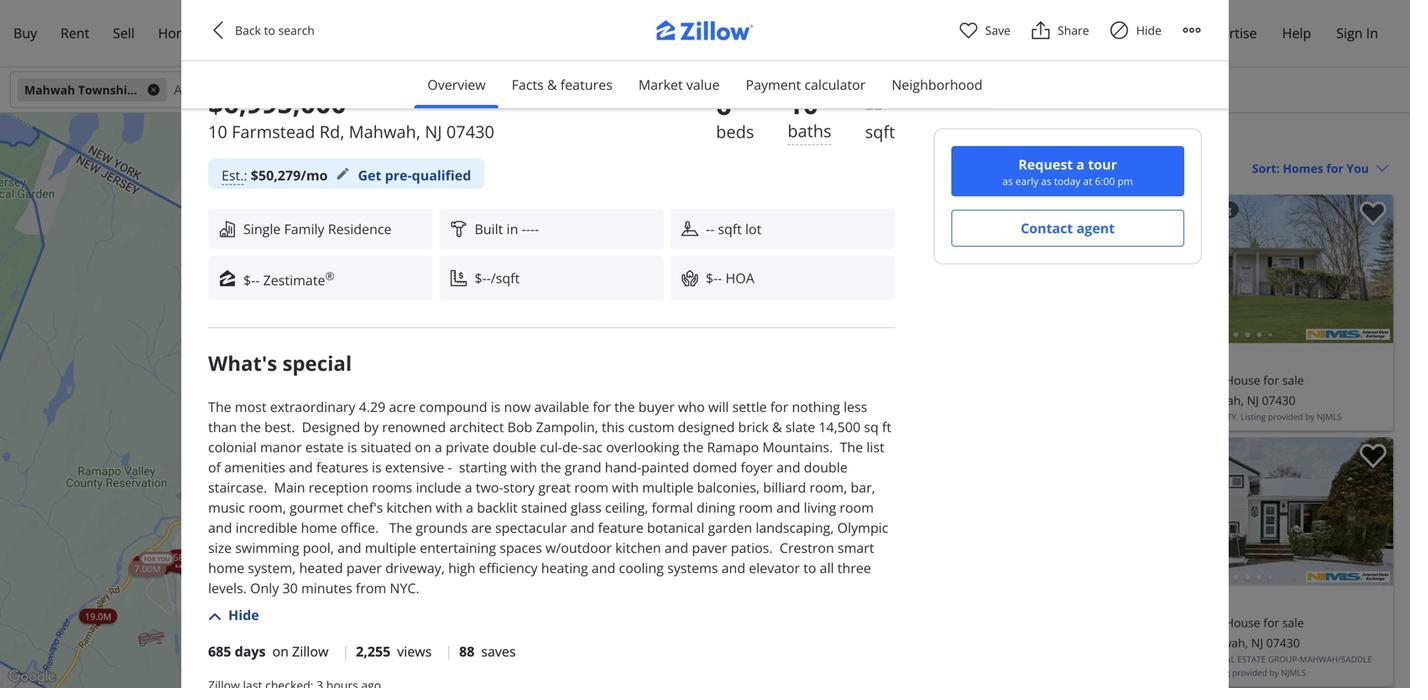 Task type: describe. For each thing, give the bounding box(es) containing it.
the down designed
[[683, 438, 704, 456]]

save this home image for 21 bayberry dr, mahwah, nj 07430
[[1360, 201, 1387, 226]]

request
[[1018, 155, 1073, 173]]

overview button
[[414, 61, 499, 108]]

zestimate
[[263, 271, 325, 289]]

for you 1.68m
[[521, 471, 557, 490]]

21 bayberry dr, mahwah, nj 07430 image
[[1099, 195, 1393, 343]]

415k link
[[176, 558, 209, 573]]

hide for hide image
[[1136, 22, 1162, 38]]

units
[[195, 557, 216, 570]]

payment calculator
[[746, 76, 866, 94]]

2 horizontal spatial with
[[612, 478, 639, 496]]

mahwah, for 9 aspen ct, mahwah, nj 07430 keller williams valley realty
[[869, 392, 919, 408]]

a inside 'request a tour as early as today at 6:00 pm'
[[1076, 155, 1085, 173]]

10 farmstead rd, mahwah, nj 07430 image
[[797, 437, 1092, 586]]

1 horizontal spatial by
[[1269, 667, 1279, 679]]

for for 1.10m
[[449, 452, 461, 460]]

new 375k
[[291, 580, 322, 599]]

listing inside 21 bayberry dr, mahwah, nj 07430 keller williams valley realty . listing provided by njmls
[[1241, 411, 1266, 423]]

what's special
[[208, 349, 352, 377]]

save this home image for 9 aspen ct, mahwah, nj 07430
[[1058, 201, 1085, 226]]

- house for sale for 22 alexandra ct, mahwah, nj 07430
[[1218, 615, 1304, 631]]

estate
[[1016, 129, 1066, 152]]

for for 7.00m
[[144, 555, 156, 563]]

bar,
[[851, 478, 875, 496]]

21
[[1105, 392, 1119, 408]]

1 vertical spatial double
[[804, 458, 848, 476]]

nj inside 21 bayberry dr, mahwah, nj 07430 keller williams valley realty . listing provided by njmls
[[1247, 392, 1259, 408]]

and down patios.
[[722, 559, 745, 577]]

will
[[708, 398, 729, 416]]

view larger view of the 5 photo of this home image
[[958, 0, 1200, 70]]

heated
[[299, 559, 343, 577]]

585k
[[173, 551, 195, 564]]

and down office.
[[337, 539, 361, 557]]

grid image
[[1044, 32, 1062, 50]]

features inside 'the most extraordinary 4.29 acre compound is now available for the buyer who will settle for nothing less than the best.  designed by renowned architect bob zampolin, this custom designed brick & slate 14,500 sq ft colonial manor estate is situated on a private double cul-de-sac overlooking the ramapo mountains.  the list of amenities and features is extensive -  starting with the grand hand-painted domed foyer and double staircase.  main reception rooms include a two-story great room with multiple balconies, billiard room, bar, music room, gourmet chef's kitchen with a backlit stained glass ceiling, formal dining room and living room and incredible home office.   the grounds are spectacular and feature botanical garden landscaping, olympic size swimming pool, and multiple entertaining spaces w/outdoor kitchen and paver patios.  crestron smart home system, heated paver driveway, high efficiency heating and cooling systems and elevator to all three levels. only 30 minutes from nyc.'
[[316, 458, 368, 476]]

1 listing provided by njmls image from the top
[[1306, 329, 1390, 340]]

main navigation
[[0, 0, 1410, 277]]

| for | 2,255 views
[[342, 642, 349, 660]]

architect
[[449, 418, 504, 436]]

keller for bayberry
[[1105, 411, 1134, 423]]

seating
[[831, 203, 868, 217]]

0 vertical spatial chevron left image
[[208, 20, 228, 40]]

remove tag image
[[147, 83, 160, 97]]

sqft for -- sqft lot
[[718, 220, 742, 238]]

you for 7.00m
[[157, 555, 170, 563]]

single
[[243, 220, 281, 238]]

$6,995,000 10 farmstead rd, mahwah, nj 07430
[[208, 85, 494, 143]]

. inside 21 bayberry dr, mahwah, nj 07430 keller williams valley realty . listing provided by njmls
[[1236, 411, 1239, 423]]

6:00
[[1095, 174, 1115, 188]]

0 vertical spatial the
[[208, 398, 231, 416]]

ramapo
[[707, 438, 759, 456]]

0 horizontal spatial paver
[[346, 559, 382, 577]]

0 vertical spatial is
[[491, 398, 501, 416]]

include
[[416, 478, 461, 496]]

zillow logo image
[[218, 269, 237, 287]]

for up 21 bayberry dr, mahwah, nj 07430 link
[[1263, 372, 1279, 388]]

1 vertical spatial listing
[[1205, 667, 1230, 679]]

in
[[507, 220, 518, 238]]

07430 for 22 alexandra ct, mahwah, nj 07430
[[1266, 635, 1300, 651]]

home loans
[[158, 24, 237, 42]]

tour for 3d tour 619k
[[191, 552, 207, 560]]

play image
[[811, 447, 821, 457]]

living
[[804, 498, 836, 516]]

hammer image
[[449, 220, 468, 238]]

2 vertical spatial the
[[389, 519, 412, 537]]

amenities
[[224, 458, 285, 476]]

439k
[[462, 508, 484, 521]]

compound
[[419, 398, 487, 416]]

mahwah for mahwah township nj real estate & homes for sale
[[797, 129, 867, 152]]

mountains.
[[762, 438, 833, 456]]

two-
[[476, 478, 503, 496]]

minutes
[[301, 579, 352, 597]]

njmls inside 21 bayberry dr, mahwah, nj 07430 keller williams valley realty . listing provided by njmls
[[1317, 411, 1342, 423]]

to for convenient
[[1172, 203, 1183, 217]]

- inside 'the most extraordinary 4.29 acre compound is now available for the buyer who will settle for nothing less than the best.  designed by renowned architect bob zampolin, this custom designed brick & slate 14,500 sq ft colonial manor estate is situated on a private double cul-de-sac overlooking the ramapo mountains.  the list of amenities and features is extensive -  starting with the grand hand-painted domed foyer and double staircase.  main reception rooms include a two-story great room with multiple balconies, billiard room, bar, music room, gourmet chef's kitchen with a backlit stained glass ceiling, formal dining room and living room and incredible home office.   the grounds are spectacular and feature botanical garden landscaping, olympic size swimming pool, and multiple entertaining spaces w/outdoor kitchen and paver patios.  crestron smart home system, heated paver driveway, high efficiency heating and cooling systems and elevator to all three levels. only 30 minutes from nyc.'
[[448, 458, 452, 476]]

residence
[[328, 220, 392, 238]]

renowned
[[382, 418, 446, 436]]

$-- zestimate ®
[[243, 269, 335, 289]]

2 as from the left
[[1041, 174, 1052, 188]]

market value button
[[625, 61, 733, 108]]

township for mahwah township nj
[[78, 82, 135, 98]]

sqft for -- sqft
[[865, 120, 895, 143]]

1.68m
[[521, 478, 548, 490]]

aspen
[[814, 392, 848, 408]]

property images, use arrow keys to navigate, image 1 of 45 group
[[797, 437, 1092, 590]]

0 horizontal spatial is
[[347, 438, 357, 456]]

home
[[158, 24, 196, 42]]

mahwah township nj real estate & homes for sale main content
[[781, 113, 1410, 688]]

than
[[208, 418, 237, 436]]

save this home button for 22 alexandra ct, mahwah, nj 07430
[[1346, 437, 1393, 484]]

payment calculator button
[[732, 61, 879, 108]]

sign in link
[[1325, 14, 1390, 53]]

nj inside $6,995,000 10 farmstead rd, mahwah, nj 07430
[[425, 120, 442, 143]]

sac
[[582, 438, 603, 456]]

home image
[[20, 88, 57, 125]]

what's
[[208, 349, 277, 377]]

0 vertical spatial kitchen
[[386, 498, 432, 516]]

views
[[397, 642, 432, 660]]

most
[[235, 398, 267, 416]]

built in ----
[[475, 220, 539, 238]]

tour for 3d tour
[[197, 553, 213, 561]]

group-
[[1268, 654, 1300, 665]]

0 horizontal spatial provided
[[1232, 667, 1267, 679]]

real
[[1216, 654, 1235, 665]]

dining
[[697, 498, 735, 516]]

lot
[[745, 220, 762, 238]]

heart image
[[958, 20, 979, 40]]

to inside 'the most extraordinary 4.29 acre compound is now available for the buyer who will settle for nothing less than the best.  designed by renowned architect bob zampolin, this custom designed brick & slate 14,500 sq ft colonial manor estate is situated on a private double cul-de-sac overlooking the ramapo mountains.  the list of amenities and features is extensive -  starting with the grand hand-painted domed foyer and double staircase.  main reception rooms include a two-story great room with multiple balconies, billiard room, bar, music room, gourmet chef's kitchen with a backlit stained glass ceiling, formal dining room and living room and incredible home office.   the grounds are spectacular and feature botanical garden landscaping, olympic size swimming pool, and multiple entertaining spaces w/outdoor kitchen and paver patios.  crestron smart home system, heated paver driveway, high efficiency heating and cooling systems and elevator to all three levels. only 30 minutes from nyc.'
[[803, 559, 816, 577]]

2 horizontal spatial room
[[840, 498, 874, 516]]

chevron right image for 21 bayberry dr, mahwah, nj 07430 image
[[1365, 259, 1385, 279]]

chevron left image inside property images, use arrow keys to navigate, image 1 of 22 group
[[1107, 259, 1127, 279]]

township for mahwah township nj real estate & homes for sale
[[872, 129, 950, 152]]

319k link
[[385, 419, 418, 434]]

rd,
[[319, 120, 344, 143]]

systems
[[667, 559, 718, 577]]

mahwah, for 21 bayberry dr, mahwah, nj 07430 keller williams valley realty . listing provided by njmls
[[1194, 392, 1244, 408]]

a left two-
[[465, 478, 472, 496]]

nj inside filters element
[[138, 82, 151, 98]]

keller for aspen
[[804, 411, 833, 423]]

10 inside $6,995,000 10 farmstead rd, mahwah, nj 07430
[[208, 120, 227, 143]]

1 horizontal spatial home
[[301, 519, 337, 537]]

:
[[244, 166, 247, 184]]

contact
[[1021, 219, 1073, 237]]

1 horizontal spatial room
[[739, 498, 773, 516]]

319k
[[391, 420, 412, 433]]

6
[[716, 86, 731, 123]]

baths
[[788, 119, 832, 142]]

0 horizontal spatial njmls
[[1281, 667, 1306, 679]]

2
[[187, 557, 192, 570]]

loans
[[200, 24, 237, 42]]

685 days on zillow
[[208, 642, 328, 660]]

listed status list
[[208, 642, 895, 662]]

realty for dr,
[[1207, 411, 1236, 423]]

22 alexandra ct, mahwah, nj 07430 image
[[1099, 437, 1393, 586]]

by inside 21 bayberry dr, mahwah, nj 07430 keller williams valley realty . listing provided by njmls
[[1305, 411, 1315, 423]]

you for 1.10m
[[463, 452, 476, 460]]

0 horizontal spatial .
[[1201, 667, 1203, 679]]

bob
[[507, 418, 532, 436]]

share
[[1058, 22, 1089, 38]]

spaces
[[500, 539, 542, 557]]

request a tour as early as today at 6:00 pm
[[1003, 155, 1133, 188]]

& inside main content
[[1070, 129, 1083, 152]]

and down botanical
[[665, 539, 688, 557]]

for up 22 alexandra ct, mahwah, nj 07430 link
[[1263, 615, 1279, 631]]

a up the are
[[466, 498, 473, 516]]

entertaining
[[420, 539, 496, 557]]

and up size
[[208, 519, 232, 537]]

sale for 21 bayberry dr, mahwah, nj 07430
[[1282, 372, 1304, 388]]

2 listing provided by njmls image from the top
[[1306, 571, 1390, 583]]

1 horizontal spatial paver
[[692, 539, 727, 557]]

on inside 'the most extraordinary 4.29 acre compound is now available for the buyer who will settle for nothing less than the best.  designed by renowned architect bob zampolin, this custom designed brick & slate 14,500 sq ft colonial manor estate is situated on a private double cul-de-sac overlooking the ramapo mountains.  the list of amenities and features is extensive -  starting with the grand hand-painted domed foyer and double staircase.  main reception rooms include a two-story great room with multiple balconies, billiard room, bar, music room, gourmet chef's kitchen with a backlit stained glass ceiling, formal dining room and living room and incredible home office.   the grounds are spectacular and feature botanical garden landscaping, olympic size swimming pool, and multiple entertaining spaces w/outdoor kitchen and paver patios.  crestron smart home system, heated paver driveway, high efficiency heating and cooling systems and elevator to all three levels. only 30 minutes from nyc.'
[[415, 438, 431, 456]]

save this home button for 9 aspen ct, mahwah, nj 07430
[[1045, 195, 1092, 242]]

agent
[[260, 24, 297, 42]]

grand
[[565, 458, 601, 476]]

buy
[[13, 24, 37, 42]]

. listing provided by njmls
[[1201, 667, 1306, 679]]

9 aspen ct, mahwah, nj 07430 keller williams valley realty
[[804, 392, 971, 423]]

payment
[[746, 76, 801, 94]]

pre-
[[385, 166, 412, 184]]

the up 690k
[[541, 458, 561, 476]]

mahwah for mahwah township nj
[[24, 82, 75, 98]]

on inside listed status list
[[272, 642, 289, 660]]

formal
[[652, 498, 693, 516]]

colonial
[[208, 438, 257, 456]]

for for 1.68m
[[531, 471, 543, 479]]

heating
[[541, 559, 588, 577]]

at
[[1083, 174, 1092, 188]]

only
[[250, 579, 279, 597]]

est. : $50,279/mo
[[222, 166, 328, 184]]

mahwah, for 22 alexandra ct, mahwah, nj 07430
[[1198, 635, 1248, 651]]

0 vertical spatial multiple
[[642, 478, 694, 496]]

0 horizontal spatial room,
[[249, 498, 286, 516]]

pm
[[1118, 174, 1133, 188]]

1 vertical spatial chevron down image
[[1376, 162, 1389, 175]]

valley for ct,
[[876, 411, 904, 423]]

0 vertical spatial room,
[[810, 478, 847, 496]]

0 horizontal spatial double
[[493, 438, 536, 456]]

features inside button
[[561, 76, 612, 94]]

skip link list tab list
[[414, 61, 996, 109]]

1 horizontal spatial is
[[372, 458, 382, 476]]

2,255
[[356, 642, 391, 660]]

international
[[1149, 654, 1214, 665]]

view larger view of the 1 photo of this home image
[[210, 0, 702, 70]]

sell
[[113, 24, 135, 42]]



Task type: vqa. For each thing, say whether or not it's contained in the screenshot.
1st "williams" from right
yes



Task type: locate. For each thing, give the bounding box(es) containing it.
1 vertical spatial home
[[208, 559, 244, 577]]

1 horizontal spatial to
[[803, 559, 816, 577]]

mahwah, inside $6,995,000 10 farmstead rd, mahwah, nj 07430
[[349, 120, 421, 143]]

0 horizontal spatial the
[[208, 398, 231, 416]]

realty down 21 bayberry dr, mahwah, nj 07430 link
[[1207, 411, 1236, 423]]

3d tour 619k
[[177, 552, 207, 572]]

chevron right image down save this home image
[[1365, 502, 1385, 522]]

1 save this home image from the left
[[1058, 201, 1085, 226]]

provided down estate
[[1232, 667, 1267, 679]]

. down the international on the bottom
[[1201, 667, 1203, 679]]

save this home button for 21 bayberry dr, mahwah, nj 07430
[[1346, 195, 1393, 242]]

368k link
[[487, 443, 520, 458]]

0 horizontal spatial as
[[1003, 174, 1013, 188]]

mahwah, inside 21 bayberry dr, mahwah, nj 07430 keller williams valley realty . listing provided by njmls
[[1194, 392, 1244, 408]]

1 as from the left
[[1003, 174, 1013, 188]]

price square feet image
[[449, 269, 468, 287]]

home up pool, at the left bottom of the page
[[301, 519, 337, 537]]

1 chevron down image from the left
[[443, 83, 457, 97]]

1 vertical spatial to
[[1172, 203, 1183, 217]]

1 house from the top
[[1225, 372, 1260, 388]]

4.79m link
[[132, 556, 171, 571]]

multiple down painted
[[642, 478, 694, 496]]

more image
[[1182, 20, 1202, 40]]

2 save this home image from the left
[[1360, 201, 1387, 226]]

0 horizontal spatial ct,
[[851, 392, 866, 408]]

for inside for you 7.00m
[[144, 555, 156, 563]]

1 vertical spatial .
[[1201, 667, 1203, 679]]

river
[[1105, 667, 1128, 679]]

mahwah inside mahwah township nj real estate & homes for sale main content
[[797, 129, 867, 152]]

$-- hoa
[[706, 269, 754, 287]]

0 horizontal spatial chevron right image
[[227, 168, 247, 188]]

for inside the 'for you 1.68m'
[[531, 471, 543, 479]]

hide right chevron up 'image'
[[228, 606, 259, 624]]

1 horizontal spatial &
[[772, 418, 782, 436]]

with up '1.68m'
[[510, 458, 537, 476]]

listing
[[1241, 411, 1266, 423], [1205, 667, 1230, 679]]

0 vertical spatial to
[[264, 22, 275, 38]]

you for 690k
[[549, 469, 562, 477]]

1 horizontal spatial double
[[804, 458, 848, 476]]

& left slate
[[772, 418, 782, 436]]

chevron right image inside the property images, use arrow keys to navigate, image 1 of 39 'group'
[[1365, 502, 1385, 522]]

features up reception
[[316, 458, 368, 476]]

and up main
[[289, 458, 313, 476]]

kitchen down rooms on the left of the page
[[386, 498, 432, 516]]

on
[[415, 438, 431, 456], [272, 642, 289, 660]]

0 vertical spatial provided
[[1268, 411, 1303, 423]]

2 horizontal spatial &
[[1070, 129, 1083, 152]]

the
[[614, 398, 635, 416], [240, 418, 261, 436], [683, 438, 704, 456], [541, 458, 561, 476]]

mahwah, right the dr,
[[1194, 392, 1244, 408]]

1 horizontal spatial chevron right image
[[1365, 259, 1385, 279]]

to right back
[[264, 22, 275, 38]]

billiard
[[763, 478, 806, 496]]

$- inside $-- zestimate ®
[[243, 271, 255, 289]]

paver up the from at the left
[[346, 559, 382, 577]]

to for back
[[264, 22, 275, 38]]

three
[[838, 559, 871, 577]]

2 realty from the left
[[1207, 411, 1236, 423]]

1 horizontal spatial mahwah
[[797, 129, 867, 152]]

0 horizontal spatial &
[[547, 76, 557, 94]]

$--/sqft
[[475, 269, 520, 287]]

0 horizontal spatial mahwah
[[24, 82, 75, 98]]

- house for sale for 21 bayberry dr, mahwah, nj 07430
[[1218, 372, 1304, 388]]

0 vertical spatial house
[[1225, 372, 1260, 388]]

as down the request
[[1041, 174, 1052, 188]]

0 horizontal spatial by
[[364, 418, 379, 436]]

& inside button
[[547, 76, 557, 94]]

for inside 'for you 1.10m'
[[449, 452, 461, 460]]

bar
[[811, 203, 828, 217]]

help link
[[1271, 14, 1323, 53]]

1 vertical spatial paver
[[346, 559, 382, 577]]

1 horizontal spatial township
[[872, 129, 950, 152]]

lot image
[[681, 220, 699, 238]]

1 vertical spatial features
[[316, 458, 368, 476]]

realty inside 21 bayberry dr, mahwah, nj 07430 keller williams valley realty . listing provided by njmls
[[1207, 411, 1236, 423]]

map region
[[0, 78, 886, 688]]

07430 for 9 aspen ct, mahwah, nj 07430 keller williams valley realty
[[937, 392, 971, 408]]

built
[[475, 220, 503, 238]]

sign in
[[1336, 24, 1378, 42]]

buy link
[[2, 14, 49, 53]]

1 horizontal spatial listing
[[1241, 411, 1266, 423]]

williams for bayberry
[[1136, 411, 1175, 423]]

contact agent
[[1021, 219, 1115, 237]]

0 horizontal spatial home
[[208, 559, 244, 577]]

private
[[446, 438, 489, 456]]

1 chevron right image from the left
[[1063, 259, 1084, 279]]

1 horizontal spatial realty
[[1207, 411, 1236, 423]]

0 vertical spatial njmls
[[1317, 411, 1342, 423]]

for for 690k
[[536, 469, 548, 477]]

0 vertical spatial &
[[547, 76, 557, 94]]

advertise link
[[1187, 14, 1269, 53]]

is
[[491, 398, 501, 416], [347, 438, 357, 456], [372, 458, 382, 476]]

and down glass
[[571, 519, 594, 537]]

incredible
[[236, 519, 297, 537]]

2 chevron down image from the left
[[833, 83, 846, 97]]

is down situated
[[372, 458, 382, 476]]

provided inside 21 bayberry dr, mahwah, nj 07430 keller williams valley realty . listing provided by njmls
[[1268, 411, 1303, 423]]

mahwah, up ft
[[869, 392, 919, 408]]

you inside the 'for you 1.68m'
[[544, 471, 557, 479]]

sale
[[1282, 372, 1304, 388], [1282, 615, 1304, 631]]

days
[[235, 642, 266, 660]]

contact agent button
[[951, 210, 1184, 247]]

room up garden
[[739, 498, 773, 516]]

chevron down image
[[601, 83, 614, 97], [1376, 162, 1389, 175]]

house for 21 bayberry dr, mahwah, nj 07430
[[1225, 372, 1260, 388]]

10 inside 10 baths
[[788, 86, 818, 122]]

430k link
[[300, 579, 333, 594]]

realty down "9 aspen ct, mahwah, nj 07430" link
[[906, 411, 935, 423]]

chevron right image
[[227, 168, 247, 188], [1365, 502, 1385, 522]]

nyc.
[[390, 579, 419, 597]]

provided
[[1268, 411, 1303, 423], [1232, 667, 1267, 679]]

chevron left image
[[806, 502, 826, 522]]

| for | 88 saves
[[445, 642, 453, 660]]

07430 for 21 bayberry dr, mahwah, nj 07430 keller williams valley realty . listing provided by njmls
[[1262, 392, 1296, 408]]

on up "extensive"
[[415, 438, 431, 456]]

chevron down image right 10 baths
[[833, 83, 846, 97]]

rent link
[[49, 14, 101, 53]]

1 - house for sale from the top
[[1218, 372, 1304, 388]]

painted
[[641, 458, 689, 476]]

1 horizontal spatial provided
[[1268, 411, 1303, 423]]

for inside for you 690k
[[536, 469, 548, 477]]

1 vertical spatial chevron left image
[[1107, 259, 1127, 279]]

house for 22 alexandra ct, mahwah, nj 07430
[[1225, 615, 1260, 631]]

0 horizontal spatial |
[[342, 642, 349, 660]]

by down group-
[[1269, 667, 1279, 679]]

2 - house for sale from the top
[[1218, 615, 1304, 631]]

system,
[[248, 559, 296, 577]]

gourmet
[[290, 498, 343, 516]]

kitchen up 'cooling'
[[615, 539, 661, 557]]

14,500
[[819, 418, 861, 436]]

paver up systems
[[692, 539, 727, 557]]

0 horizontal spatial keller
[[804, 411, 833, 423]]

keller inside 21 bayberry dr, mahwah, nj 07430 keller williams valley realty . listing provided by njmls
[[1105, 411, 1134, 423]]

hide for chevron up 'image'
[[228, 606, 259, 624]]

for left 9 on the bottom right
[[770, 398, 788, 416]]

listing provided by njmls image
[[1306, 329, 1390, 340], [1306, 571, 1390, 583]]

by down 21 bayberry dr, mahwah, nj 07430 link
[[1305, 411, 1315, 423]]

chevron right image inside main navigation
[[227, 168, 247, 188]]

valley up list at the right bottom
[[876, 411, 904, 423]]

1 horizontal spatial sqft
[[865, 120, 895, 143]]

nj inside 9 aspen ct, mahwah, nj 07430 keller williams valley realty
[[922, 392, 934, 408]]

hoa
[[726, 269, 754, 287]]

township inside filters element
[[78, 82, 135, 98]]

1 horizontal spatial room,
[[810, 478, 847, 496]]

0 horizontal spatial williams
[[835, 411, 873, 423]]

9
[[804, 392, 811, 408]]

chevron down image
[[443, 83, 457, 97], [833, 83, 846, 97]]

0 vertical spatial on
[[415, 438, 431, 456]]

williams inside 9 aspen ct, mahwah, nj 07430 keller williams valley realty
[[835, 411, 873, 423]]

0 vertical spatial with
[[510, 458, 537, 476]]

0 horizontal spatial realty
[[906, 411, 935, 423]]

valley inside 9 aspen ct, mahwah, nj 07430 keller williams valley realty
[[876, 411, 904, 423]]

back
[[235, 22, 261, 38]]

slate
[[786, 418, 815, 436]]

to inside mahwah township nj real estate & homes for sale main content
[[1172, 203, 1183, 217]]

sale up 21 bayberry dr, mahwah, nj 07430 link
[[1282, 372, 1304, 388]]

keller inside 9 aspen ct, mahwah, nj 07430 keller williams valley realty
[[804, 411, 833, 423]]

0 vertical spatial features
[[561, 76, 612, 94]]

house up 21 bayberry dr, mahwah, nj 07430 link
[[1225, 372, 1260, 388]]

sign
[[1336, 24, 1363, 42]]

2 keller from the left
[[1105, 411, 1134, 423]]

you for 1.68m
[[544, 471, 557, 479]]

chevron right image for 9 aspen ct, mahwah, nj 07430 image
[[1063, 259, 1084, 279]]

1 vertical spatial kitchen
[[615, 539, 661, 557]]

hide image
[[1109, 20, 1130, 40]]

2 | from the left
[[445, 642, 453, 660]]

hide inside "button"
[[228, 606, 259, 624]]

manage rentals link
[[1064, 14, 1187, 53]]

1 keller from the left
[[804, 411, 833, 423]]

filters element
[[0, 67, 1410, 113]]

0 horizontal spatial chevron down image
[[443, 83, 457, 97]]

by down 4.29
[[364, 418, 379, 436]]

0 horizontal spatial multiple
[[365, 539, 416, 557]]

center
[[720, 136, 758, 152]]

1 vertical spatial njmls
[[1281, 667, 1306, 679]]

save this home image
[[1360, 444, 1387, 469]]

zillow logo image
[[638, 20, 772, 50]]

google image
[[4, 666, 60, 688]]

by inside 'the most extraordinary 4.29 acre compound is now available for the buyer who will settle for nothing less than the best.  designed by renowned architect bob zampolin, this custom designed brick & slate 14,500 sq ft colonial manor estate is situated on a private double cul-de-sac overlooking the ramapo mountains.  the list of amenities and features is extensive -  starting with the grand hand-painted domed foyer and double staircase.  main reception rooms include a two-story great room with multiple balconies, billiard room, bar, music room, gourmet chef's kitchen with a backlit stained glass ceiling, formal dining room and living room and incredible home office.   the grounds are spectacular and feature botanical garden landscaping, olympic size swimming pool, and multiple entertaining spaces w/outdoor kitchen and paver patios.  crestron smart home system, heated paver driveway, high efficiency heating and cooling systems and elevator to all three levels. only 30 minutes from nyc.'
[[364, 418, 379, 436]]

1 horizontal spatial chevron left image
[[1107, 259, 1127, 279]]

chef's
[[347, 498, 383, 516]]

and down w/outdoor
[[592, 559, 615, 577]]

|
[[342, 642, 349, 660], [445, 642, 453, 660]]

ct, for aspen
[[851, 392, 866, 408]]

is left now
[[491, 398, 501, 416]]

0 vertical spatial double
[[493, 438, 536, 456]]

| left 2,255
[[342, 642, 349, 660]]

3d tour
[[188, 553, 213, 561]]

starting
[[459, 458, 507, 476]]

0 horizontal spatial kitchen
[[386, 498, 432, 516]]

ct, inside 9 aspen ct, mahwah, nj 07430 keller williams valley realty
[[851, 392, 866, 408]]

1 horizontal spatial 10
[[788, 86, 818, 122]]

the down "most"
[[240, 418, 261, 436]]

mahwah down the calculator
[[797, 129, 867, 152]]

450k
[[379, 394, 401, 407]]

double down play icon
[[804, 458, 848, 476]]

1 horizontal spatial save this home image
[[1360, 201, 1387, 226]]

& right facts
[[547, 76, 557, 94]]

$- right price square feet icon
[[475, 269, 487, 287]]

ct, right aspen
[[851, 392, 866, 408]]

township left remove tag image
[[78, 82, 135, 98]]

1 horizontal spatial as
[[1041, 174, 1052, 188]]

07430 inside $6,995,000 10 farmstead rd, mahwah, nj 07430
[[446, 120, 494, 143]]

saves
[[481, 642, 516, 660]]

hoa image
[[681, 269, 699, 287]]

double down the bob
[[493, 438, 536, 456]]

2 valley from the left
[[1177, 411, 1205, 423]]

farmstead
[[232, 120, 315, 143]]

provided down 21 bayberry dr, mahwah, nj 07430 link
[[1268, 411, 1303, 423]]

chevron left image
[[208, 20, 228, 40], [1107, 259, 1127, 279]]

keller down '21' on the right bottom of the page
[[1105, 411, 1134, 423]]

listing down real
[[1205, 667, 1230, 679]]

overview
[[427, 76, 486, 94]]

house up 22 alexandra ct, mahwah, nj 07430 link
[[1225, 615, 1260, 631]]

realty for ct,
[[906, 411, 935, 423]]

2 vertical spatial with
[[436, 498, 462, 516]]

save
[[985, 22, 1011, 38]]

you inside 'for you 1.10m'
[[463, 452, 476, 460]]

as left early
[[1003, 174, 1013, 188]]

save this home button
[[1045, 195, 1092, 242], [1346, 195, 1393, 242], [1346, 437, 1393, 484]]

07430 inside 21 bayberry dr, mahwah, nj 07430 keller williams valley realty . listing provided by njmls
[[1262, 392, 1296, 408]]

alexandra
[[1122, 635, 1177, 651]]

neighborhood
[[892, 76, 983, 94]]

save button
[[958, 20, 1011, 40]]

1 vertical spatial listing provided by njmls image
[[1306, 571, 1390, 583]]

chevron right image inside property images, use arrow keys to navigate, image 1 of 22 group
[[1365, 259, 1385, 279]]

room up glass
[[574, 478, 608, 496]]

estate
[[305, 438, 344, 456]]

manage
[[1075, 24, 1125, 42]]

brick
[[738, 418, 769, 436]]

room, up incredible
[[249, 498, 286, 516]]

1 valley from the left
[[876, 411, 904, 423]]

9 aspen ct, mahwah, nj 07430 image
[[797, 195, 1092, 343]]

3d for 3d tour 619k
[[182, 552, 190, 560]]

0 vertical spatial chevron right image
[[227, 168, 247, 188]]

olympic
[[837, 519, 888, 537]]

valley for dr,
[[1177, 411, 1205, 423]]

1 vertical spatial ct,
[[1180, 635, 1195, 651]]

0 vertical spatial ct,
[[851, 392, 866, 408]]

regional
[[1130, 667, 1171, 679]]

1 horizontal spatial with
[[510, 458, 537, 476]]

to inside back to search link
[[264, 22, 275, 38]]

tour inside the 3d tour 619k
[[191, 552, 207, 560]]

room up olympic
[[840, 498, 874, 516]]

0 vertical spatial township
[[78, 82, 135, 98]]

0 horizontal spatial chevron down image
[[601, 83, 614, 97]]

with up grounds
[[436, 498, 462, 516]]

house type image
[[218, 220, 237, 238]]

1 vertical spatial provided
[[1232, 667, 1267, 679]]

- house for sale up 22 alexandra ct, mahwah, nj 07430 link
[[1218, 615, 1304, 631]]

this
[[602, 418, 625, 436]]

& up 'request a tour as early as today at 6:00 pm' on the top right
[[1070, 129, 1083, 152]]

shopping
[[1186, 203, 1232, 217]]

today
[[1054, 174, 1081, 188]]

designed
[[678, 418, 735, 436]]

1 vertical spatial hide
[[228, 606, 259, 624]]

sqft left lot
[[718, 220, 742, 238]]

2 house from the top
[[1225, 615, 1260, 631]]

2 horizontal spatial the
[[840, 438, 863, 456]]

1 vertical spatial &
[[1070, 129, 1083, 152]]

0 horizontal spatial valley
[[876, 411, 904, 423]]

edit image
[[336, 167, 350, 180]]

save this home image
[[1058, 201, 1085, 226], [1360, 201, 1387, 226]]

chevron left image down agent
[[1107, 259, 1127, 279]]

1 sale from the top
[[1282, 372, 1304, 388]]

1 | from the left
[[342, 642, 349, 660]]

view larger view of the 4 photo of this home image
[[708, 0, 951, 70]]

0 vertical spatial listing
[[1241, 411, 1266, 423]]

chevron right image inside property images, use arrow keys to navigate, image 1 of 50 group
[[1063, 259, 1084, 279]]

3d inside the 3d tour 619k
[[182, 552, 190, 560]]

you inside for you 7.00m
[[157, 555, 170, 563]]

custom
[[628, 418, 674, 436]]

mahwah, inside 9 aspen ct, mahwah, nj 07430 keller williams valley realty
[[869, 392, 919, 408]]

mahwah, up real
[[1198, 635, 1248, 651]]

chevron right image up house type image on the top left
[[227, 168, 247, 188]]

sale for 22 alexandra ct, mahwah, nj 07430
[[1282, 615, 1304, 631]]

chevron left image left back
[[208, 20, 228, 40]]

agent finder link
[[248, 14, 349, 53]]

1 vertical spatial township
[[872, 129, 950, 152]]

smart
[[838, 539, 874, 557]]

elevator
[[749, 559, 800, 577]]

you inside for you 690k
[[549, 469, 562, 477]]

1 vertical spatial sqft
[[718, 220, 742, 238]]

mahwah inside filters element
[[24, 82, 75, 98]]

listing down 21 bayberry dr, mahwah, nj 07430 link
[[1241, 411, 1266, 423]]

staircase.
[[208, 478, 267, 496]]

hide right hide image
[[1136, 22, 1162, 38]]

mahwah down buy 'link'
[[24, 82, 75, 98]]

2 chevron right image from the left
[[1365, 259, 1385, 279]]

the up the than
[[208, 398, 231, 416]]

0 vertical spatial .
[[1236, 411, 1239, 423]]

keller down 9 on the bottom right
[[804, 411, 833, 423]]

750k link
[[513, 518, 547, 533]]

a up the 1.10m
[[435, 438, 442, 456]]

2 vertical spatial to
[[803, 559, 816, 577]]

property images, use arrow keys to navigate, image 1 of 39 group
[[1099, 437, 1393, 590]]

368k
[[492, 444, 514, 457]]

with up 'ceiling,'
[[612, 478, 639, 496]]

chevron right image
[[1063, 259, 1084, 279], [1365, 259, 1385, 279]]

1 vertical spatial on
[[272, 642, 289, 660]]

backlit
[[477, 498, 518, 516]]

2 horizontal spatial to
[[1172, 203, 1183, 217]]

ct, inside 22 alexandra ct, mahwah, nj 07430 link
[[1180, 635, 1195, 651]]

& inside 'the most extraordinary 4.29 acre compound is now available for the buyer who will settle for nothing less than the best.  designed by renowned architect bob zampolin, this custom designed brick & slate 14,500 sq ft colonial manor estate is situated on a private double cul-de-sac overlooking the ramapo mountains.  the list of amenities and features is extensive -  starting with the grand hand-painted domed foyer and double staircase.  main reception rooms include a two-story great room with multiple balconies, billiard room, bar, music room, gourmet chef's kitchen with a backlit stained glass ceiling, formal dining room and living room and incredible home office.   the grounds are spectacular and feature botanical garden landscaping, olympic size swimming pool, and multiple entertaining spaces w/outdoor kitchen and paver patios.  crestron smart home system, heated paver driveway, high efficiency heating and cooling systems and elevator to all three levels. only 30 minutes from nyc.'
[[772, 418, 782, 436]]

on left zillow
[[272, 642, 289, 660]]

and down billiard
[[776, 498, 800, 516]]

0 horizontal spatial room
[[574, 478, 608, 496]]

sqft down the calculator
[[865, 120, 895, 143]]

sale up group-
[[1282, 615, 1304, 631]]

2 sale from the top
[[1282, 615, 1304, 631]]

room, up living
[[810, 478, 847, 496]]

balconies,
[[697, 478, 760, 496]]

1 vertical spatial chevron right image
[[1365, 502, 1385, 522]]

levels.
[[208, 579, 247, 597]]

for up 'this'
[[593, 398, 611, 416]]

1 realty from the left
[[906, 411, 935, 423]]

$- for $--/sqft
[[475, 269, 487, 287]]

0 vertical spatial sale
[[1282, 372, 1304, 388]]

to left all
[[803, 559, 816, 577]]

1 horizontal spatial chevron right image
[[1365, 502, 1385, 522]]

chevron up image
[[208, 610, 222, 624]]

07430 inside 9 aspen ct, mahwah, nj 07430 keller williams valley realty
[[937, 392, 971, 408]]

2 horizontal spatial by
[[1305, 411, 1315, 423]]

1 vertical spatial room,
[[249, 498, 286, 516]]

690k
[[531, 477, 553, 489]]

1.10m
[[440, 459, 466, 472]]

multiple up driveway,
[[365, 539, 416, 557]]

mahwah township nj real estate & homes for sale
[[797, 129, 1212, 152]]

2 vertical spatial is
[[372, 458, 382, 476]]

a up at
[[1076, 155, 1085, 173]]

-- sqft lot
[[706, 220, 762, 238]]

mahwah, up pre- at the left top of page
[[349, 120, 421, 143]]

and up billiard
[[777, 458, 800, 476]]

the up 'this'
[[614, 398, 635, 416]]

share image
[[1031, 20, 1051, 40]]

home up "levels."
[[208, 559, 244, 577]]

0 horizontal spatial sqft
[[718, 220, 742, 238]]

9 aspen ct, mahwah, nj 07430 link
[[804, 390, 1085, 410]]

21 bayberry dr, mahwah, nj 07430 keller williams valley realty . listing provided by njmls
[[1105, 392, 1342, 423]]

neighborhood button
[[878, 61, 996, 108]]

cul-
[[540, 438, 562, 456]]

3d for 3d tour
[[188, 553, 195, 561]]

features right facts
[[561, 76, 612, 94]]

505k
[[313, 530, 335, 542]]

1 horizontal spatial .
[[1236, 411, 1239, 423]]

acre
[[389, 398, 416, 416]]

$- right zillow logo
[[243, 271, 255, 289]]

early
[[1016, 174, 1039, 188]]

0 horizontal spatial on
[[272, 642, 289, 660]]

1 horizontal spatial njmls
[[1317, 411, 1342, 423]]

1 horizontal spatial the
[[389, 519, 412, 537]]

2 williams from the left
[[1136, 411, 1175, 423]]

450k link
[[373, 385, 413, 408]]

williams down aspen
[[835, 411, 873, 423]]

williams for aspen
[[835, 411, 873, 423]]

-- sqft
[[865, 86, 895, 143]]

property images, use arrow keys to navigate, image 1 of 22 group
[[1099, 195, 1393, 347]]

1 vertical spatial is
[[347, 438, 357, 456]]

size
[[208, 539, 232, 557]]

williams inside 21 bayberry dr, mahwah, nj 07430 keller williams valley realty . listing provided by njmls
[[1136, 411, 1175, 423]]

township inside main content
[[872, 129, 950, 152]]

2 vertical spatial &
[[772, 418, 782, 436]]

from
[[356, 579, 386, 597]]

1 horizontal spatial $-
[[475, 269, 487, 287]]

family
[[284, 220, 324, 238]]

- inside $-- zestimate ®
[[255, 271, 260, 289]]

. down 21 bayberry dr, mahwah, nj 07430 link
[[1236, 411, 1239, 423]]

ct, for alexandra
[[1180, 635, 1195, 651]]

0 vertical spatial hide
[[1136, 22, 1162, 38]]

0 horizontal spatial features
[[316, 458, 368, 476]]

the left grounds
[[389, 519, 412, 537]]

ct, up the international on the bottom
[[1180, 635, 1195, 651]]

calculator
[[805, 76, 866, 94]]

for you 1.10m
[[440, 452, 476, 472]]

1 williams from the left
[[835, 411, 873, 423]]

300k link
[[269, 415, 302, 430]]

property images, use arrow keys to navigate, image 1 of 50 group
[[797, 195, 1092, 343]]

realty inside 9 aspen ct, mahwah, nj 07430 keller williams valley realty
[[906, 411, 935, 423]]

valley down the dr,
[[1177, 411, 1205, 423]]

valley inside 21 bayberry dr, mahwah, nj 07430 keller williams valley realty . listing provided by njmls
[[1177, 411, 1205, 423]]

to left shopping
[[1172, 203, 1183, 217]]

0 vertical spatial home
[[301, 519, 337, 537]]

chevron down image down view larger view of the 1 photo of this home
[[443, 83, 457, 97]]

is right estate
[[347, 438, 357, 456]]

1 vertical spatial multiple
[[365, 539, 416, 557]]

convenient
[[1112, 203, 1170, 217]]

stained
[[521, 498, 567, 516]]

- house for sale up 21 bayberry dr, mahwah, nj 07430 link
[[1218, 372, 1304, 388]]

$- right the hoa icon
[[706, 269, 718, 287]]

1 horizontal spatial keller
[[1105, 411, 1134, 423]]

$- for $-- hoa
[[706, 269, 718, 287]]



